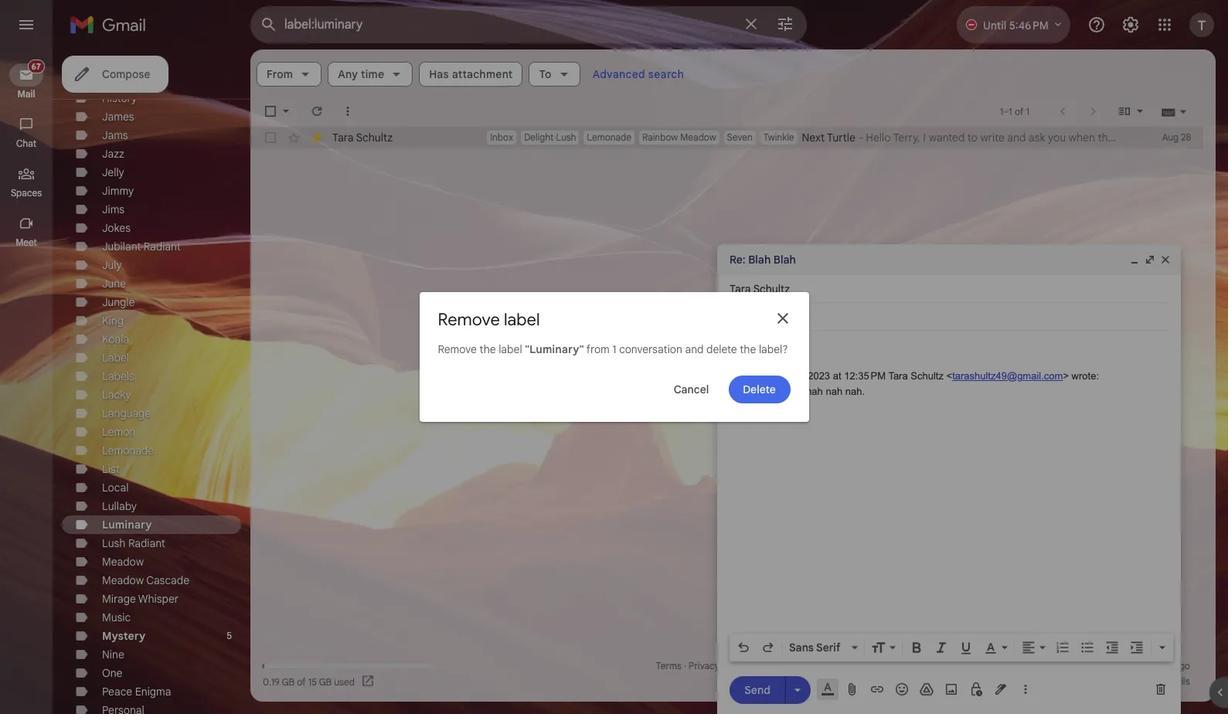 Task type: vqa. For each thing, say whether or not it's contained in the screenshot.
the right knowledge
no



Task type: describe. For each thing, give the bounding box(es) containing it.
last
[[1033, 660, 1051, 672]]

0 vertical spatial label
[[504, 309, 540, 330]]

1 vertical spatial luminary
[[102, 518, 152, 532]]

-
[[858, 131, 863, 145]]

labels link
[[102, 370, 134, 383]]

turtle
[[1141, 131, 1168, 145]]

tara
[[332, 131, 354, 145]]

compose button
[[62, 56, 169, 93]]

rainbow meadow
[[642, 131, 716, 143]]

twinkle
[[764, 131, 794, 143]]

remove label
[[438, 309, 540, 330]]

terms · privacy · program policies
[[656, 660, 797, 672]]

james
[[102, 110, 134, 124]]

label?
[[759, 342, 788, 356]]

used
[[334, 676, 355, 688]]

mail, 67 unread messages image
[[26, 63, 43, 78]]

meadow link
[[102, 555, 144, 569]]

mail
[[17, 88, 35, 100]]

details link
[[1162, 676, 1190, 687]]

jimmy
[[102, 184, 134, 198]]

refresh image
[[309, 104, 325, 119]]

has attachment button
[[419, 62, 523, 87]]

advanced search options image
[[770, 9, 801, 39]]

0 horizontal spatial the
[[480, 342, 496, 356]]

remove for remove label
[[438, 309, 500, 330]]

turtle
[[827, 131, 856, 145]]

terms
[[656, 660, 682, 672]]

jims
[[102, 203, 125, 216]]

james link
[[102, 110, 134, 124]]

label
[[102, 351, 129, 365]]

meet
[[16, 237, 37, 248]]

lush radiant meadow meadow cascade mirage whisper music
[[102, 536, 189, 625]]

settings image
[[1122, 15, 1140, 34]]

2 " from the left
[[579, 342, 584, 356]]

and for ask
[[1008, 131, 1026, 145]]

privacy link
[[689, 660, 720, 672]]

koala
[[102, 332, 129, 346]]

main content containing has attachment
[[250, 49, 1228, 702]]

2 gb from the left
[[319, 676, 332, 688]]

jokes link
[[102, 221, 131, 235]]

lush inside row
[[556, 131, 576, 143]]

schultz
[[356, 131, 393, 145]]

local
[[102, 481, 129, 495]]

lemon
[[102, 425, 135, 439]]

lemonade inside row
[[587, 131, 632, 143]]

1 vertical spatial meadow
[[102, 555, 144, 569]]

last account activity: 30 minutes ago details
[[1033, 660, 1190, 687]]

remove label heading
[[438, 309, 540, 330]]

activity:
[[1090, 660, 1123, 672]]

jubilant
[[102, 240, 141, 254]]

terms link
[[656, 660, 682, 672]]

advanced
[[593, 67, 645, 81]]

delete
[[707, 342, 737, 356]]

lush radiant link
[[102, 536, 165, 550]]

lullaby
[[102, 499, 137, 513]]

28
[[1181, 131, 1191, 143]]

list link
[[102, 462, 120, 476]]

account
[[1053, 660, 1087, 672]]

compose
[[102, 67, 150, 81]]

inbox
[[490, 131, 513, 143]]

mirage
[[102, 592, 136, 606]]

nine link
[[102, 648, 124, 662]]

minutes
[[1139, 660, 1172, 672]]

lacky
[[102, 388, 131, 402]]

history
[[102, 91, 137, 105]]

15
[[308, 676, 317, 688]]

advanced search button
[[586, 60, 690, 88]]

peace
[[102, 685, 132, 699]]

delight
[[524, 131, 554, 143]]

language link
[[102, 407, 151, 421]]

history james jams jazz jelly jimmy jims jokes jubilant radiant july june jungle king koala label labels lacky language lemon lemonade list local lullaby
[[102, 91, 181, 513]]

of
[[297, 676, 306, 688]]

whisper
[[138, 592, 179, 606]]

ask
[[1029, 131, 1046, 145]]

row containing tara schultz
[[250, 127, 1228, 148]]

follow link to manage storage image
[[361, 674, 376, 690]]

spaces heading
[[0, 187, 53, 199]]

lemonade inside history james jams jazz jelly jimmy jims jokes jubilant radiant july june jungle king koala label labels lacky language lemon lemonade list local lullaby
[[102, 444, 154, 458]]

1 gb from the left
[[282, 676, 295, 688]]

next
[[1117, 131, 1139, 145]]

music
[[102, 611, 131, 625]]

koala link
[[102, 332, 129, 346]]

local link
[[102, 481, 129, 495]]

enigma
[[135, 685, 171, 699]]

remove the label " luminary " from 1 conversation and delete the label?
[[438, 342, 788, 356]]

jelly
[[102, 165, 124, 179]]

luminary inside remove label alert dialog
[[530, 342, 579, 356]]

wanted
[[929, 131, 965, 145]]

to
[[968, 131, 978, 145]]

chat heading
[[0, 138, 53, 150]]



Task type: locate. For each thing, give the bounding box(es) containing it.
1 horizontal spatial ·
[[722, 660, 724, 672]]

and inside remove label alert dialog
[[685, 342, 704, 356]]

radiant
[[144, 240, 181, 254], [128, 536, 165, 550]]

you
[[1048, 131, 1066, 145]]

· right the terms link at the right of the page
[[684, 660, 686, 672]]

labels
[[102, 370, 134, 383]]

lush inside lush radiant meadow meadow cascade mirage whisper music
[[102, 536, 126, 550]]

meet heading
[[0, 237, 53, 249]]

0 vertical spatial luminary
[[530, 342, 579, 356]]

0 vertical spatial meadow
[[680, 131, 716, 143]]

jokes
[[102, 221, 131, 235]]

main content
[[250, 49, 1228, 702]]

mystery link
[[102, 629, 146, 643]]

0 horizontal spatial lush
[[102, 536, 126, 550]]

0 horizontal spatial lemonade
[[102, 444, 154, 458]]

2 vertical spatial meadow
[[102, 574, 144, 588]]

1 " from the left
[[525, 342, 530, 356]]

jungle
[[102, 295, 135, 309]]

language
[[102, 407, 151, 421]]

lemonade down lemon link
[[102, 444, 154, 458]]

next turtle - hello terry, i wanted to write and ask you when the next turtle will be sent o
[[802, 131, 1228, 145]]

search
[[648, 67, 684, 81]]

lemon link
[[102, 425, 135, 439]]

jimmy link
[[102, 184, 134, 198]]

toggle split pane mode image
[[1117, 104, 1133, 119]]

footer
[[250, 659, 1204, 690]]

jungle link
[[102, 295, 135, 309]]

1 horizontal spatial lemonade
[[587, 131, 632, 143]]

nine one peace enigma
[[102, 648, 171, 699]]

lemonade left rainbow
[[587, 131, 632, 143]]

lush
[[556, 131, 576, 143], [102, 536, 126, 550]]

0 vertical spatial lush
[[556, 131, 576, 143]]

the left next
[[1098, 131, 1114, 145]]

o
[[1228, 131, 1228, 145]]

tara schultz
[[332, 131, 393, 145]]

the inside row
[[1098, 131, 1114, 145]]

important because you marked it as important. switch
[[309, 130, 325, 145]]

luminary left the from
[[530, 342, 579, 356]]

next
[[802, 131, 825, 145]]

navigation containing mail
[[0, 49, 54, 714]]

1 horizontal spatial "
[[579, 342, 584, 356]]

radiant down luminary link
[[128, 536, 165, 550]]

rainbow
[[642, 131, 678, 143]]

the down remove label
[[480, 342, 496, 356]]

mirage whisper link
[[102, 592, 179, 606]]

1 vertical spatial radiant
[[128, 536, 165, 550]]

navigation
[[0, 49, 54, 714]]

and for delete
[[685, 342, 704, 356]]

ago
[[1174, 660, 1190, 672]]

0 vertical spatial radiant
[[144, 240, 181, 254]]

from
[[587, 342, 610, 356]]

Search in mail search field
[[250, 6, 807, 43]]

remove label alert dialog
[[419, 292, 809, 422]]

music link
[[102, 611, 131, 625]]

30
[[1125, 660, 1136, 672]]

" left the from
[[579, 342, 584, 356]]

gb right 15
[[319, 676, 332, 688]]

0 horizontal spatial and
[[685, 342, 704, 356]]

write
[[981, 131, 1005, 145]]

0 vertical spatial lemonade
[[587, 131, 632, 143]]

king link
[[102, 314, 124, 328]]

and left ask
[[1008, 131, 1026, 145]]

jazz
[[102, 147, 124, 161]]

and inside row
[[1008, 131, 1026, 145]]

1 vertical spatial remove
[[438, 342, 477, 356]]

" down remove label
[[525, 342, 530, 356]]

meadow right rainbow
[[680, 131, 716, 143]]

delight lush
[[524, 131, 576, 143]]

attachment
[[452, 67, 513, 81]]

1
[[613, 342, 617, 356]]

details
[[1162, 676, 1190, 687]]

aug
[[1162, 131, 1179, 143]]

1 horizontal spatial gb
[[319, 676, 332, 688]]

2 remove from the top
[[438, 342, 477, 356]]

search in mail image
[[255, 11, 283, 39]]

lacky link
[[102, 388, 131, 402]]

lush up meadow "link"
[[102, 536, 126, 550]]

privacy
[[689, 660, 720, 672]]

0 vertical spatial and
[[1008, 131, 1026, 145]]

0 horizontal spatial "
[[525, 342, 530, 356]]

0 vertical spatial remove
[[438, 309, 500, 330]]

peace enigma link
[[102, 685, 171, 699]]

one
[[102, 666, 123, 680]]

0 horizontal spatial ·
[[684, 660, 686, 672]]

june
[[102, 277, 126, 291]]

meadow
[[680, 131, 716, 143], [102, 555, 144, 569], [102, 574, 144, 588]]

1 horizontal spatial and
[[1008, 131, 1026, 145]]

luminary link
[[102, 518, 152, 532]]

i
[[923, 131, 926, 145]]

chat
[[16, 138, 36, 149]]

the left label?
[[740, 342, 756, 356]]

meadow cascade link
[[102, 574, 189, 588]]

jams
[[102, 128, 128, 142]]

spaces
[[11, 187, 42, 199]]

meadow down meadow "link"
[[102, 574, 144, 588]]

1 horizontal spatial luminary
[[530, 342, 579, 356]]

jelly link
[[102, 165, 124, 179]]

nine
[[102, 648, 124, 662]]

history link
[[102, 91, 137, 105]]

2 horizontal spatial the
[[1098, 131, 1114, 145]]

will
[[1171, 131, 1186, 145]]

sent
[[1204, 131, 1226, 145]]

meadow down lush radiant link
[[102, 555, 144, 569]]

1 vertical spatial label
[[499, 342, 522, 356]]

lemonade
[[587, 131, 632, 143], [102, 444, 154, 458]]

1 vertical spatial and
[[685, 342, 704, 356]]

clear search image
[[736, 9, 767, 39]]

row
[[250, 127, 1228, 148]]

policies
[[765, 660, 797, 672]]

terry,
[[893, 131, 921, 145]]

1 · from the left
[[684, 660, 686, 672]]

july
[[102, 258, 122, 272]]

· right 'privacy' link
[[722, 660, 724, 672]]

jims link
[[102, 203, 125, 216]]

jubilant radiant link
[[102, 240, 181, 254]]

cascade
[[146, 574, 189, 588]]

0.19
[[263, 676, 280, 688]]

0 horizontal spatial gb
[[282, 676, 295, 688]]

radiant right jubilant
[[144, 240, 181, 254]]

king
[[102, 314, 124, 328]]

july link
[[102, 258, 122, 272]]

mail heading
[[0, 88, 53, 100]]

1 horizontal spatial lush
[[556, 131, 576, 143]]

conversation
[[619, 342, 682, 356]]

1 vertical spatial lush
[[102, 536, 126, 550]]

2 · from the left
[[722, 660, 724, 672]]

5
[[227, 630, 232, 642]]

radiant inside history james jams jazz jelly jimmy jims jokes jubilant radiant july june jungle king koala label labels lacky language lemon lemonade list local lullaby
[[144, 240, 181, 254]]

radiant inside lush radiant meadow meadow cascade mirage whisper music
[[128, 536, 165, 550]]

when
[[1069, 131, 1095, 145]]

footer containing terms
[[250, 659, 1204, 690]]

1 remove from the top
[[438, 309, 500, 330]]

mystery
[[102, 629, 146, 643]]

has
[[429, 67, 449, 81]]

luminary up lush radiant link
[[102, 518, 152, 532]]

lush right delight
[[556, 131, 576, 143]]

1 horizontal spatial the
[[740, 342, 756, 356]]

and left delete at the right top of the page
[[685, 342, 704, 356]]

0 horizontal spatial luminary
[[102, 518, 152, 532]]

gb left of
[[282, 676, 295, 688]]

1 vertical spatial lemonade
[[102, 444, 154, 458]]

·
[[684, 660, 686, 672], [722, 660, 724, 672]]

main menu image
[[17, 15, 36, 34]]

hello
[[866, 131, 891, 145]]

remove for remove the label " luminary " from 1 conversation and delete the label?
[[438, 342, 477, 356]]

gb
[[282, 676, 295, 688], [319, 676, 332, 688]]

one link
[[102, 666, 123, 680]]

0.19 gb of 15 gb used
[[263, 676, 355, 688]]



